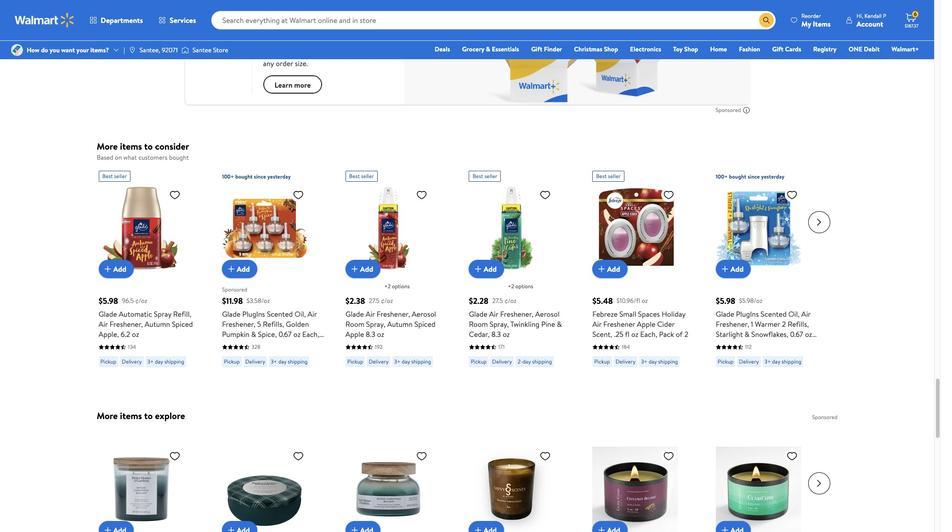 Task type: vqa. For each thing, say whether or not it's contained in the screenshot.
the Next slide for More items to explore list Icon
yes



Task type: locate. For each thing, give the bounding box(es) containing it.
spray, up 192 at the left bottom
[[366, 320, 385, 330]]

refills, inside $5.98 $5.98/oz glade plugins scented oil, air freshener, 1 warmer   2 refills, starlight & snowflakes, 0.67 oz each, 1.34 oz total
[[788, 320, 809, 330]]

autumn for $5.98
[[145, 320, 170, 330]]

3 pickup from the left
[[347, 358, 363, 366]]

add to cart image for glade automatic spray refill, air freshener, autumn spiced apple, 6.2 oz
[[102, 264, 113, 275]]

add to cart image for better homes & gardens 18oz spiced christmas balsam scented ombre 2-wick bell jar candle image
[[349, 525, 360, 533]]

scented up snowflakes,
[[761, 309, 787, 320]]

1 horizontal spatial each,
[[640, 330, 657, 340]]

1 27.5 from the left
[[369, 296, 380, 306]]

3 ¢/oz from the left
[[505, 296, 517, 306]]

1 horizontal spatial shop
[[684, 45, 698, 54]]

seller for $5.48
[[608, 173, 621, 180]]

scent,
[[592, 330, 612, 340]]

apple
[[637, 320, 656, 330], [346, 330, 364, 340]]

warmer
[[755, 320, 780, 330]]

¢/oz inside '$5.98 96.5 ¢/oz glade automatic spray refill, air freshener, autumn spiced apple, 6.2 oz'
[[135, 296, 147, 306]]

$5.98 left $5.98/oz
[[716, 296, 736, 307]]

$5.98/oz
[[739, 296, 763, 306]]

add to cart image for claricomb pure beeswax candle tin – 30+ hours long burning classically designed non-toxic scented candles for home decor and aromatherapy to stress & anxiety relief with natural fragrance 5 oz image
[[720, 525, 731, 533]]

shop for toy shop
[[684, 45, 698, 54]]

plugins down $3.58/oz
[[242, 309, 265, 320]]

4 delivery from the left
[[492, 358, 512, 366]]

seller for $2.38
[[361, 173, 374, 180]]

total right 112
[[757, 340, 773, 350]]

glade plugins scented oil, air freshener, 1 warmer   2 refills, starlight & snowflakes, 0.67 oz each, 1.34 oz total image
[[716, 186, 801, 271]]

scented inside "sponsored $11.98 $3.58/oz glade plugins scented oil, air freshener, 5 refills, golden pumpkin & spice, 0.67 oz each, 3.35 oz total"
[[267, 309, 293, 320]]

1 glade from the left
[[99, 309, 117, 320]]

100+ bought since yesterday
[[222, 173, 291, 181], [716, 173, 785, 181]]

1 horizontal spatial 0.67
[[790, 330, 803, 340]]

1 horizontal spatial 100+ bought since yesterday
[[716, 173, 785, 181]]

0 vertical spatial to
[[144, 140, 153, 153]]

2 ¢/oz from the left
[[381, 296, 393, 306]]

add to favorites list, febreze small spaces holiday air freshener apple cider scent, .25 fl oz each, pack of 2 image
[[663, 190, 674, 201]]

more inside more items to consider based on what customers bought
[[97, 140, 118, 153]]

gift left 'cards'
[[772, 45, 784, 54]]

4 3+ from the left
[[641, 358, 647, 366]]

112
[[745, 343, 752, 351]]

pickup for glade automatic spray refill, air freshener, autumn spiced apple, 6.2 oz
[[100, 358, 116, 366]]

items for explore
[[120, 410, 142, 422]]

3+ for $5.98/oz
[[765, 358, 771, 366]]

2 plugins from the left
[[736, 309, 759, 320]]

4 day from the left
[[523, 358, 531, 366]]

oil, right 5
[[295, 309, 306, 320]]

$5.98 inside $5.98 $5.98/oz glade plugins scented oil, air freshener, 1 warmer   2 refills, starlight & snowflakes, 0.67 oz each, 1.34 oz total
[[716, 296, 736, 307]]

each, inside $5.48 $10.96/fl oz febreze small spaces holiday air freshener apple cider scent, .25 fl oz each, pack of 2
[[640, 330, 657, 340]]

gift left finder
[[531, 45, 542, 54]]

options up $2.38 27.5 ¢/oz glade air freshener, aerosol room spray, autumn spiced apple 8.3 oz
[[392, 283, 410, 291]]

1 horizontal spatial 8.3
[[491, 330, 501, 340]]

2 inside $5.98 $5.98/oz glade plugins scented oil, air freshener, 1 warmer   2 refills, starlight & snowflakes, 0.67 oz each, 1.34 oz total
[[782, 320, 786, 330]]

Walmart Site-Wide search field
[[211, 11, 776, 29]]

1 vertical spatial more
[[97, 410, 118, 422]]

oz up 192 at the left bottom
[[377, 330, 384, 340]]

0 horizontal spatial 0.67
[[279, 330, 292, 340]]

product group
[[99, 167, 202, 372], [222, 167, 325, 372], [346, 167, 449, 372], [469, 167, 572, 372], [592, 167, 696, 372], [716, 167, 819, 372]]

0 horizontal spatial spray,
[[366, 320, 385, 330]]

1 horizontal spatial scented
[[761, 309, 787, 320]]

cider
[[657, 320, 675, 330]]

autumn inside $2.38 27.5 ¢/oz glade air freshener, aerosol room spray, autumn spiced apple 8.3 oz
[[387, 320, 413, 330]]

5 add button from the left
[[592, 260, 628, 279]]

delivery down 171 at the right bottom of page
[[492, 358, 512, 366]]

add to cart image
[[226, 264, 237, 275], [473, 264, 484, 275], [226, 525, 237, 533], [349, 525, 360, 533], [596, 525, 607, 533], [720, 525, 731, 533]]

0 horizontal spatial sponsored
[[222, 286, 247, 294]]

each, inside $5.98 $5.98/oz glade plugins scented oil, air freshener, 1 warmer   2 refills, starlight & snowflakes, 0.67 oz each, 1.34 oz total
[[716, 340, 733, 350]]

0 horizontal spatial spiced
[[172, 320, 193, 330]]

0 horizontal spatial 8.3
[[366, 330, 375, 340]]

2 yesterday from the left
[[761, 173, 785, 181]]

$5.48 $10.96/fl oz febreze small spaces holiday air freshener apple cider scent, .25 fl oz each, pack of 2
[[592, 296, 688, 340]]

1 $5.98 from the left
[[99, 296, 118, 307]]

2 $5.98 from the left
[[716, 296, 736, 307]]

gift
[[531, 45, 542, 54], [772, 45, 784, 54]]

add for febreze small spaces holiday air freshener apple cider scent, .25 fl oz each, pack of 2
[[607, 264, 620, 274]]

¢/oz up twinkling
[[505, 296, 517, 306]]

0 horizontal spatial gift
[[531, 45, 542, 54]]

1 spray, from the left
[[366, 320, 385, 330]]

aerosol inside $2.28 27.5 ¢/oz glade air freshener, aerosol room spray, twinkling pine & cedar, 8.3 oz
[[535, 309, 560, 320]]

glade inside $2.38 27.5 ¢/oz glade air freshener, aerosol room spray, autumn spiced apple 8.3 oz
[[346, 309, 364, 320]]

add up $2.28
[[484, 264, 497, 274]]

gift for gift cards
[[772, 45, 784, 54]]

0 horizontal spatial bought
[[169, 153, 189, 162]]

add button up $5.98/oz
[[716, 260, 751, 279]]

1 since from the left
[[254, 173, 266, 181]]

2 autumn from the left
[[387, 320, 413, 330]]

best for $5.98
[[102, 173, 113, 180]]

2 3+ from the left
[[271, 358, 277, 366]]

1 horizontal spatial 2
[[782, 320, 786, 330]]

spray, inside $2.28 27.5 ¢/oz glade air freshener, aerosol room spray, twinkling pine & cedar, 8.3 oz
[[490, 320, 509, 330]]

0 vertical spatial sponsored
[[716, 106, 741, 114]]

add up $11.98
[[237, 264, 250, 274]]

savvy scents by sherrie, peach oolong tea, scented soy blended candle, premium, 8 ounces image
[[469, 447, 554, 533]]

3+ for $11.98
[[271, 358, 277, 366]]

¢/oz for $2.28
[[505, 296, 517, 306]]

autumn inside '$5.98 96.5 ¢/oz glade automatic spray refill, air freshener, autumn spiced apple, 6.2 oz'
[[145, 320, 170, 330]]

1 horizontal spatial autumn
[[387, 320, 413, 330]]

spray, for $2.38
[[366, 320, 385, 330]]

best seller
[[102, 173, 127, 180], [349, 173, 374, 180], [473, 173, 497, 180], [596, 173, 621, 180]]

each, inside "sponsored $11.98 $3.58/oz glade plugins scented oil, air freshener, 5 refills, golden pumpkin & spice, 0.67 oz each, 3.35 oz total"
[[302, 330, 319, 340]]

add to cart image for glade plugins scented oil, air freshener, 5 refills, golden pumpkin & spice, 0.67 oz each, 3.35 oz total image
[[226, 264, 237, 275]]

day for cedar,
[[523, 358, 531, 366]]

apple inside $5.48 $10.96/fl oz febreze small spaces holiday air freshener apple cider scent, .25 fl oz each, pack of 2
[[637, 320, 656, 330]]

room
[[346, 320, 364, 330], [469, 320, 488, 330]]

3+ for $10.96/fl
[[641, 358, 647, 366]]

1 3+ from the left
[[147, 358, 154, 366]]

1 plugins from the left
[[242, 309, 265, 320]]

shipping for glade air freshener, aerosol room spray, twinkling pine & cedar, 8.3 oz
[[532, 358, 552, 366]]

add to favorites list, better homes & gardens 12oz spiced christmas balsam scented 3-wick tin holiday candle image
[[293, 451, 304, 462]]

27.5 for $2.38
[[369, 296, 380, 306]]

+2 up $2.38 27.5 ¢/oz glade air freshener, aerosol room spray, autumn spiced apple 8.3 oz
[[384, 283, 391, 291]]

2 to from the top
[[144, 410, 153, 422]]

0 horizontal spatial scented
[[267, 309, 293, 320]]

6 delivery from the left
[[739, 358, 759, 366]]

3 3+ day shipping from the left
[[394, 358, 431, 366]]

3 best seller from the left
[[473, 173, 497, 180]]

home link
[[706, 44, 731, 54]]

delivery down 134 on the left bottom of page
[[122, 358, 142, 366]]

each, left 1.34
[[716, 340, 733, 350]]

day for 8.3
[[402, 358, 410, 366]]

total for $11.98
[[246, 340, 261, 350]]

sponsored
[[716, 106, 741, 114], [222, 286, 247, 294], [812, 414, 838, 421]]

4 seller from the left
[[608, 173, 621, 180]]

pickup
[[100, 358, 116, 366], [224, 358, 240, 366], [347, 358, 363, 366], [471, 358, 487, 366], [594, 358, 610, 366], [718, 358, 734, 366]]

christmas shop
[[574, 45, 618, 54]]

cinnamon delight pure beeswax fall candle tin 30+ hours long burning classically designed scented candles for home decor and aromatherapy to stress & anxiety relief with natural fragrance 5 oz image
[[592, 447, 678, 533]]

items left 'explore'
[[120, 410, 142, 422]]

next slide for more items to consider list image
[[808, 212, 830, 234]]

gift inside gift cards link
[[772, 45, 784, 54]]

1 +2 options from the left
[[384, 283, 410, 291]]

walmart+ link
[[888, 44, 923, 54]]

apple,
[[99, 330, 119, 340]]

oz inside '$5.98 96.5 ¢/oz glade automatic spray refill, air freshener, autumn spiced apple, 6.2 oz'
[[132, 330, 139, 340]]

best for $5.48
[[596, 173, 607, 180]]

1 oil, from the left
[[295, 309, 306, 320]]

freshener, inside "sponsored $11.98 $3.58/oz glade plugins scented oil, air freshener, 5 refills, golden pumpkin & spice, 0.67 oz each, 3.35 oz total"
[[222, 320, 255, 330]]

add button
[[99, 260, 134, 279], [222, 260, 257, 279], [346, 260, 381, 279], [469, 260, 504, 279], [592, 260, 628, 279], [716, 260, 751, 279]]

6 day from the left
[[772, 358, 780, 366]]

glade plugins scented oil, air freshener, 5 refills, golden pumpkin & spice, 0.67 oz each, 3.35 oz total image
[[222, 186, 308, 271]]

0 horizontal spatial refills,
[[263, 320, 284, 330]]

1 shop from the left
[[604, 45, 618, 54]]

1 100+ bought since yesterday from the left
[[222, 173, 291, 181]]

2 horizontal spatial each,
[[716, 340, 733, 350]]

1 gift from the left
[[531, 45, 542, 54]]

0.67 right "spice," on the bottom left of the page
[[279, 330, 292, 340]]

3 day from the left
[[402, 358, 410, 366]]

0 horizontal spatial options
[[392, 283, 410, 291]]

0 horizontal spatial yesterday
[[267, 173, 291, 181]]

8.3 up 192 at the left bottom
[[366, 330, 375, 340]]

4 best from the left
[[596, 173, 607, 180]]

1 horizontal spatial since
[[748, 173, 760, 181]]

2 items from the top
[[120, 410, 142, 422]]

aerosol inside $2.38 27.5 ¢/oz glade air freshener, aerosol room spray, autumn spiced apple 8.3 oz
[[412, 309, 436, 320]]

services
[[170, 15, 196, 25]]

2 100+ from the left
[[716, 173, 728, 181]]

best seller for $2.28
[[473, 173, 497, 180]]

oz right fl
[[631, 330, 639, 340]]

1 horizontal spatial sponsored
[[716, 106, 741, 114]]

96.5
[[122, 296, 134, 306]]

1 best from the left
[[102, 173, 113, 180]]

febreze
[[592, 309, 618, 320]]

room down $2.28
[[469, 320, 488, 330]]

spaces
[[638, 309, 660, 320]]

3 product group from the left
[[346, 167, 449, 372]]

$2.28
[[469, 296, 489, 307]]

deals
[[435, 45, 450, 54]]

1 horizontal spatial total
[[757, 340, 773, 350]]

p
[[883, 12, 887, 20]]

your
[[76, 45, 89, 55]]

claricomb pure beeswax candle tin – 30+ hours long burning classically designed non-toxic scented candles for home decor and aromatherapy to stress & anxiety relief with natural fragrance 5 oz image
[[716, 447, 801, 533]]

¢/oz right 96.5
[[135, 296, 147, 306]]

 image right | at the top of page
[[129, 46, 136, 54]]

0 horizontal spatial 100+
[[222, 173, 234, 181]]

better homes & gardens 12oz spiced christmas balsam scented 3-wick tin holiday candle image
[[222, 447, 308, 533]]

2-
[[518, 358, 523, 366]]

options
[[392, 283, 410, 291], [516, 283, 533, 291]]

spiced inside '$5.98 96.5 ¢/oz glade automatic spray refill, air freshener, autumn spiced apple, 6.2 oz'
[[172, 320, 193, 330]]

3 best from the left
[[473, 173, 483, 180]]

5 day from the left
[[649, 358, 657, 366]]

freshener,
[[377, 309, 410, 320], [500, 309, 534, 320], [110, 320, 143, 330], [222, 320, 255, 330], [716, 320, 749, 330]]

glade
[[99, 309, 117, 320], [222, 309, 241, 320], [346, 309, 364, 320], [469, 309, 487, 320], [716, 309, 734, 320]]

glade inside "sponsored $11.98 $3.58/oz glade plugins scented oil, air freshener, 5 refills, golden pumpkin & spice, 0.67 oz each, 3.35 oz total"
[[222, 309, 241, 320]]

glade inside $2.28 27.5 ¢/oz glade air freshener, aerosol room spray, twinkling pine & cedar, 8.3 oz
[[469, 309, 487, 320]]

0.67 inside "sponsored $11.98 $3.58/oz glade plugins scented oil, air freshener, 5 refills, golden pumpkin & spice, 0.67 oz each, 3.35 oz total"
[[279, 330, 292, 340]]

1 vertical spatial to
[[144, 410, 153, 422]]

room inside $2.28 27.5 ¢/oz glade air freshener, aerosol room spray, twinkling pine & cedar, 8.3 oz
[[469, 320, 488, 330]]

freshener, left 5
[[222, 320, 255, 330]]

1 100+ from the left
[[222, 173, 234, 181]]

1 horizontal spatial yesterday
[[761, 173, 785, 181]]

27.5 inside $2.38 27.5 ¢/oz glade air freshener, aerosol room spray, autumn spiced apple 8.3 oz
[[369, 296, 380, 306]]

1 horizontal spatial spray,
[[490, 320, 509, 330]]

add up $5.48
[[607, 264, 620, 274]]

2 27.5 from the left
[[492, 296, 503, 306]]

0 horizontal spatial shop
[[604, 45, 618, 54]]

0 horizontal spatial 27.5
[[369, 296, 380, 306]]

registry
[[813, 45, 837, 54]]

add button up $2.28
[[469, 260, 504, 279]]

day for starlight
[[772, 358, 780, 366]]

1 3+ day shipping from the left
[[147, 358, 184, 366]]

add for glade plugins scented oil, air freshener, 5 refills, golden pumpkin & spice, 0.67 oz each, 3.35 oz total
[[237, 264, 250, 274]]

1 horizontal spatial  image
[[181, 45, 189, 55]]

27.5 right $2.38
[[369, 296, 380, 306]]

$5.98 for plugins
[[716, 296, 736, 307]]

glade up starlight
[[716, 309, 734, 320]]

0.67
[[279, 330, 292, 340], [790, 330, 803, 340]]

delivery down 184
[[616, 358, 636, 366]]

+2 for $2.38
[[384, 283, 391, 291]]

freshener, up 134 on the left bottom of page
[[110, 320, 143, 330]]

2 +2 from the left
[[508, 283, 514, 291]]

1 add button from the left
[[99, 260, 134, 279]]

christmas
[[574, 45, 602, 54]]

plugins down $5.98/oz
[[736, 309, 759, 320]]

total inside "sponsored $11.98 $3.58/oz glade plugins scented oil, air freshener, 5 refills, golden pumpkin & spice, 0.67 oz each, 3.35 oz total"
[[246, 340, 261, 350]]

27.5 for $2.28
[[492, 296, 503, 306]]

shipping
[[164, 358, 184, 366], [288, 358, 308, 366], [411, 358, 431, 366], [532, 358, 552, 366], [658, 358, 678, 366], [782, 358, 801, 366]]

glade down $2.38
[[346, 309, 364, 320]]

3+ day shipping for 96.5
[[147, 358, 184, 366]]

glade down $2.28
[[469, 309, 487, 320]]

glade inside '$5.98 96.5 ¢/oz glade automatic spray refill, air freshener, autumn spiced apple, 6.2 oz'
[[99, 309, 117, 320]]

4 glade from the left
[[469, 309, 487, 320]]

2 gift from the left
[[772, 45, 784, 54]]

5 3+ day shipping from the left
[[765, 358, 801, 366]]

0 horizontal spatial autumn
[[145, 320, 170, 330]]

1 room from the left
[[346, 320, 364, 330]]

1 items from the top
[[120, 140, 142, 153]]

27.5 inside $2.28 27.5 ¢/oz glade air freshener, aerosol room spray, twinkling pine & cedar, 8.3 oz
[[492, 296, 503, 306]]

0 horizontal spatial 100+ bought since yesterday
[[222, 173, 291, 181]]

refills,
[[263, 320, 284, 330], [788, 320, 809, 330]]

+2 for $2.28
[[508, 283, 514, 291]]

add button up $11.98
[[222, 260, 257, 279]]

6 add from the left
[[731, 264, 744, 274]]

shop right toy
[[684, 45, 698, 54]]

oz inside $2.28 27.5 ¢/oz glade air freshener, aerosol room spray, twinkling pine & cedar, 8.3 oz
[[503, 330, 510, 340]]

small
[[619, 309, 636, 320]]

4 add from the left
[[484, 264, 497, 274]]

spiced
[[172, 320, 193, 330], [414, 320, 436, 330]]

delivery down 328
[[245, 358, 265, 366]]

refills, right warmer on the right
[[788, 320, 809, 330]]

room down $2.38
[[346, 320, 364, 330]]

3+ day shipping for $5.98/oz
[[765, 358, 801, 366]]

3+ day shipping
[[147, 358, 184, 366], [271, 358, 308, 366], [394, 358, 431, 366], [641, 358, 678, 366], [765, 358, 801, 366]]

air inside '$5.98 96.5 ¢/oz glade automatic spray refill, air freshener, autumn spiced apple, 6.2 oz'
[[99, 320, 108, 330]]

apple inside $2.38 27.5 ¢/oz glade air freshener, aerosol room spray, autumn spiced apple 8.3 oz
[[346, 330, 364, 340]]

oil,
[[295, 309, 306, 320], [789, 309, 800, 320]]

add button up $5.48
[[592, 260, 628, 279]]

2 refills, from the left
[[788, 320, 809, 330]]

pickup for glade plugins scented oil, air freshener, 1 warmer   2 refills, starlight & snowflakes, 0.67 oz each, 1.34 oz total
[[718, 358, 734, 366]]

 image
[[11, 44, 23, 56]]

 image right 92071
[[181, 45, 189, 55]]

100+ for sponsored
[[222, 173, 234, 181]]

& right grocery
[[486, 45, 490, 54]]

2 +2 options from the left
[[508, 283, 533, 291]]

add to favorites list, better homes & gardens 18oz spiced christmas balsam scented ombre 2-wick bell jar candle image
[[416, 451, 427, 462]]

0 horizontal spatial room
[[346, 320, 364, 330]]

shop
[[604, 45, 618, 54], [684, 45, 698, 54]]

apple down $2.38
[[346, 330, 364, 340]]

3 add button from the left
[[346, 260, 381, 279]]

 image
[[181, 45, 189, 55], [129, 46, 136, 54]]

santee store
[[193, 45, 228, 55]]

4 product group from the left
[[469, 167, 572, 372]]

0 horizontal spatial aerosol
[[412, 309, 436, 320]]

since for sponsored
[[254, 173, 266, 181]]

spiced inside $2.38 27.5 ¢/oz glade air freshener, aerosol room spray, autumn spiced apple 8.3 oz
[[414, 320, 436, 330]]

aerosol
[[412, 309, 436, 320], [535, 309, 560, 320]]

freshener, inside $2.28 27.5 ¢/oz glade air freshener, aerosol room spray, twinkling pine & cedar, 8.3 oz
[[500, 309, 534, 320]]

5 3+ from the left
[[765, 358, 771, 366]]

0 horizontal spatial each,
[[302, 330, 319, 340]]

0 horizontal spatial ¢/oz
[[135, 296, 147, 306]]

0 horizontal spatial apple
[[346, 330, 364, 340]]

add button up $2.38
[[346, 260, 381, 279]]

0 horizontal spatial $5.98
[[99, 296, 118, 307]]

& right pine
[[557, 320, 562, 330]]

delivery for .25
[[616, 358, 636, 366]]

glade up apple,
[[99, 309, 117, 320]]

3 glade from the left
[[346, 309, 364, 320]]

0.67 inside $5.98 $5.98/oz glade plugins scented oil, air freshener, 1 warmer   2 refills, starlight & snowflakes, 0.67 oz each, 1.34 oz total
[[790, 330, 803, 340]]

glade inside $5.98 $5.98/oz glade plugins scented oil, air freshener, 1 warmer   2 refills, starlight & snowflakes, 0.67 oz each, 1.34 oz total
[[716, 309, 734, 320]]

1 horizontal spatial room
[[469, 320, 488, 330]]

2 room from the left
[[469, 320, 488, 330]]

+2 options
[[384, 283, 410, 291], [508, 283, 533, 291]]

freshener, inside $2.38 27.5 ¢/oz glade air freshener, aerosol room spray, autumn spiced apple 8.3 oz
[[377, 309, 410, 320]]

items inside more items to consider based on what customers bought
[[120, 140, 142, 153]]

¢/oz inside $2.38 27.5 ¢/oz glade air freshener, aerosol room spray, autumn spiced apple 8.3 oz
[[381, 296, 393, 306]]

2 aerosol from the left
[[535, 309, 560, 320]]

5 add from the left
[[607, 264, 620, 274]]

27.5 right $2.28
[[492, 296, 503, 306]]

5 product group from the left
[[592, 167, 696, 372]]

glade air freshener, aerosol room spray, twinkling pine & cedar, 8.3 oz image
[[469, 186, 554, 271]]

add up 96.5
[[113, 264, 126, 274]]

total for $5.98/oz
[[757, 340, 773, 350]]

pickup for glade air freshener, aerosol room spray, twinkling pine & cedar, 8.3 oz
[[471, 358, 487, 366]]

1 horizontal spatial oil,
[[789, 309, 800, 320]]

bought for $5.98
[[729, 173, 746, 181]]

1 horizontal spatial spiced
[[414, 320, 436, 330]]

seller
[[114, 173, 127, 180], [361, 173, 374, 180], [485, 173, 497, 180], [608, 173, 621, 180]]

delivery down 192 at the left bottom
[[369, 358, 389, 366]]

2 add from the left
[[237, 264, 250, 274]]

2 glade from the left
[[222, 309, 241, 320]]

0 horizontal spatial oil,
[[295, 309, 306, 320]]

1 horizontal spatial refills,
[[788, 320, 809, 330]]

shipping for glade automatic spray refill, air freshener, autumn spiced apple, 6.2 oz
[[164, 358, 184, 366]]

1 scented from the left
[[267, 309, 293, 320]]

100+ for $5.98
[[716, 173, 728, 181]]

2 delivery from the left
[[245, 358, 265, 366]]

sponsored inside "sponsored $11.98 $3.58/oz glade plugins scented oil, air freshener, 5 refills, golden pumpkin & spice, 0.67 oz each, 3.35 oz total"
[[222, 286, 247, 294]]

0 horizontal spatial since
[[254, 173, 266, 181]]

1 horizontal spatial 100+
[[716, 173, 728, 181]]

1 pickup from the left
[[100, 358, 116, 366]]

oz inside $2.38 27.5 ¢/oz glade air freshener, aerosol room spray, autumn spiced apple 8.3 oz
[[377, 330, 384, 340]]

add up $5.98/oz
[[731, 264, 744, 274]]

want
[[61, 45, 75, 55]]

2 horizontal spatial ¢/oz
[[505, 296, 517, 306]]

0 horizontal spatial  image
[[129, 46, 136, 54]]

+2 options up $2.38 27.5 ¢/oz glade air freshener, aerosol room spray, autumn spiced apple 8.3 oz
[[384, 283, 410, 291]]

1 more from the top
[[97, 140, 118, 153]]

0.67 for $5.98/oz
[[790, 330, 803, 340]]

each, left pack
[[640, 330, 657, 340]]

1 horizontal spatial +2
[[508, 283, 514, 291]]

gift inside gift finder link
[[531, 45, 542, 54]]

1 product group from the left
[[99, 167, 202, 372]]

2 day from the left
[[278, 358, 287, 366]]

& left 5
[[251, 330, 256, 340]]

add button for glade plugins scented oil, air freshener, 5 refills, golden pumpkin & spice, 0.67 oz each, 3.35 oz total
[[222, 260, 257, 279]]

electronics
[[630, 45, 661, 54]]

1 horizontal spatial bought
[[235, 173, 253, 181]]

0 horizontal spatial total
[[246, 340, 261, 350]]

0 horizontal spatial +2 options
[[384, 283, 410, 291]]

add for glade plugins scented oil, air freshener, 1 warmer   2 refills, starlight & snowflakes, 0.67 oz each, 1.34 oz total
[[731, 264, 744, 274]]

items
[[813, 19, 831, 29]]

add for glade automatic spray refill, air freshener, autumn spiced apple, 6.2 oz
[[113, 264, 126, 274]]

1 vertical spatial items
[[120, 410, 142, 422]]

to up the customers
[[144, 140, 153, 153]]

santee, 92071
[[140, 45, 178, 55]]

2 spray, from the left
[[490, 320, 509, 330]]

yesterday
[[267, 173, 291, 181], [761, 173, 785, 181]]

twinkling
[[510, 320, 540, 330]]

oz right 6.2
[[132, 330, 139, 340]]

1 horizontal spatial gift
[[772, 45, 784, 54]]

essentials
[[492, 45, 519, 54]]

options for $2.28
[[516, 283, 533, 291]]

1 8.3 from the left
[[366, 330, 375, 340]]

since
[[254, 173, 266, 181], [748, 173, 760, 181]]

add up $2.38
[[360, 264, 373, 274]]

air inside $5.98 $5.98/oz glade plugins scented oil, air freshener, 1 warmer   2 refills, starlight & snowflakes, 0.67 oz each, 1.34 oz total
[[801, 309, 811, 320]]

2 horizontal spatial bought
[[729, 173, 746, 181]]

2 product group from the left
[[222, 167, 325, 372]]

oz
[[642, 296, 648, 306], [132, 330, 139, 340], [293, 330, 301, 340], [377, 330, 384, 340], [503, 330, 510, 340], [631, 330, 639, 340], [805, 330, 812, 340], [237, 340, 244, 350], [749, 340, 756, 350]]

spray,
[[366, 320, 385, 330], [490, 320, 509, 330]]

glade for $11.98
[[222, 309, 241, 320]]

1 0.67 from the left
[[279, 330, 292, 340]]

plugins inside "sponsored $11.98 $3.58/oz glade plugins scented oil, air freshener, 5 refills, golden pumpkin & spice, 0.67 oz each, 3.35 oz total"
[[242, 309, 265, 320]]

oil, inside $5.98 $5.98/oz glade plugins scented oil, air freshener, 1 warmer   2 refills, starlight & snowflakes, 0.67 oz each, 1.34 oz total
[[789, 309, 800, 320]]

0 vertical spatial items
[[120, 140, 142, 153]]

1 ¢/oz from the left
[[135, 296, 147, 306]]

1 spiced from the left
[[172, 320, 193, 330]]

each, right "spice," on the bottom left of the page
[[302, 330, 319, 340]]

items up what
[[120, 140, 142, 153]]

1 best seller from the left
[[102, 173, 127, 180]]

+2 options up $2.28 27.5 ¢/oz glade air freshener, aerosol room spray, twinkling pine & cedar, 8.3 oz
[[508, 283, 533, 291]]

autumn for $2.38
[[387, 320, 413, 330]]

2 scented from the left
[[761, 309, 787, 320]]

delivery down 112
[[739, 358, 759, 366]]

1 horizontal spatial $5.98
[[716, 296, 736, 307]]

1 horizontal spatial +2 options
[[508, 283, 533, 291]]

refills, right 5
[[263, 320, 284, 330]]

2 more from the top
[[97, 410, 118, 422]]

6 shipping from the left
[[782, 358, 801, 366]]

0 horizontal spatial 2
[[684, 330, 688, 340]]

3+ for 27.5
[[394, 358, 400, 366]]

2 8.3 from the left
[[491, 330, 501, 340]]

options up $2.28 27.5 ¢/oz glade air freshener, aerosol room spray, twinkling pine & cedar, 8.3 oz
[[516, 283, 533, 291]]

aerosol for $2.38
[[412, 309, 436, 320]]

4 add button from the left
[[469, 260, 504, 279]]

¢/oz right $2.38
[[381, 296, 393, 306]]

add to cart image
[[102, 264, 113, 275], [349, 264, 360, 275], [596, 264, 607, 275], [720, 264, 731, 275], [102, 525, 113, 533], [473, 525, 484, 533]]

¢/oz for $2.38
[[381, 296, 393, 306]]

6.2
[[121, 330, 130, 340]]

2 oil, from the left
[[789, 309, 800, 320]]

scented right 5
[[267, 309, 293, 320]]

do
[[41, 45, 48, 55]]

walmart+
[[892, 45, 919, 54]]

shop right christmas in the right of the page
[[604, 45, 618, 54]]

1 horizontal spatial ¢/oz
[[381, 296, 393, 306]]

add for glade air freshener, aerosol room spray, autumn spiced apple 8.3 oz
[[360, 264, 373, 274]]

apple left cider
[[637, 320, 656, 330]]

total
[[246, 340, 261, 350], [757, 340, 773, 350]]

& left 1
[[745, 330, 750, 340]]

&
[[486, 45, 490, 54], [557, 320, 562, 330], [251, 330, 256, 340], [745, 330, 750, 340]]

to inside more items to consider based on what customers bought
[[144, 140, 153, 153]]

to for explore
[[144, 410, 153, 422]]

freshener, left pine
[[500, 309, 534, 320]]

2 right of
[[684, 330, 688, 340]]

oz up 171 at the right bottom of page
[[503, 330, 510, 340]]

2 add button from the left
[[222, 260, 257, 279]]

room for $2.38
[[346, 320, 364, 330]]

1 horizontal spatial apple
[[637, 320, 656, 330]]

best seller for $2.38
[[349, 173, 374, 180]]

0 vertical spatial more
[[97, 140, 118, 153]]

2 spiced from the left
[[414, 320, 436, 330]]

1 horizontal spatial options
[[516, 283, 533, 291]]

2 pickup from the left
[[224, 358, 240, 366]]

1 total from the left
[[246, 340, 261, 350]]

2 best from the left
[[349, 173, 360, 180]]

3+ day shipping for $11.98
[[271, 358, 308, 366]]

spray, inside $2.38 27.5 ¢/oz glade air freshener, aerosol room spray, autumn spiced apple 8.3 oz
[[366, 320, 385, 330]]

4 3+ day shipping from the left
[[641, 358, 678, 366]]

+2 up $2.28 27.5 ¢/oz glade air freshener, aerosol room spray, twinkling pine & cedar, 8.3 oz
[[508, 283, 514, 291]]

0 horizontal spatial +2
[[384, 283, 391, 291]]

day for 6.2
[[155, 358, 163, 366]]

what
[[123, 153, 137, 162]]

2 right warmer on the right
[[782, 320, 786, 330]]

$5.98 inside '$5.98 96.5 ¢/oz glade automatic spray refill, air freshener, autumn spiced apple, 6.2 oz'
[[99, 296, 118, 307]]

to
[[144, 140, 153, 153], [144, 410, 153, 422]]

oz right snowflakes,
[[805, 330, 812, 340]]

add button up 96.5
[[99, 260, 134, 279]]

1 +2 from the left
[[384, 283, 391, 291]]

add to favorites list, better homes & gardens 12oz spiced christmas balsam scented ombre 2-wick jar candle image
[[169, 451, 180, 462]]

1 horizontal spatial plugins
[[736, 309, 759, 320]]

134
[[128, 343, 136, 351]]

8.3 up 171 at the right bottom of page
[[491, 330, 501, 340]]

room inside $2.38 27.5 ¢/oz glade air freshener, aerosol room spray, autumn spiced apple 8.3 oz
[[346, 320, 364, 330]]

¢/oz inside $2.28 27.5 ¢/oz glade air freshener, aerosol room spray, twinkling pine & cedar, 8.3 oz
[[505, 296, 517, 306]]

glade down $11.98
[[222, 309, 241, 320]]

1 horizontal spatial aerosol
[[535, 309, 560, 320]]

to left 'explore'
[[144, 410, 153, 422]]

6 $187.37
[[905, 10, 919, 29]]

delivery for pumpkin
[[245, 358, 265, 366]]

6 add button from the left
[[716, 260, 751, 279]]

1 day from the left
[[155, 358, 163, 366]]

bought for sponsored
[[235, 173, 253, 181]]

5 delivery from the left
[[616, 358, 636, 366]]

6 pickup from the left
[[718, 358, 734, 366]]

1 horizontal spatial 27.5
[[492, 296, 503, 306]]

oil, right warmer on the right
[[789, 309, 800, 320]]

2 total from the left
[[757, 340, 773, 350]]

pack
[[659, 330, 674, 340]]

2 shipping from the left
[[288, 358, 308, 366]]

cedar,
[[469, 330, 490, 340]]

¢/oz for $5.98
[[135, 296, 147, 306]]

services button
[[151, 9, 204, 31]]

product group containing $11.98
[[222, 167, 325, 372]]

total inside $5.98 $5.98/oz glade plugins scented oil, air freshener, 1 warmer   2 refills, starlight & snowflakes, 0.67 oz each, 1.34 oz total
[[757, 340, 773, 350]]

0.67 right snowflakes,
[[790, 330, 803, 340]]

day for .25
[[649, 358, 657, 366]]

$5.98 left 96.5
[[99, 296, 118, 307]]

1 options from the left
[[392, 283, 410, 291]]

1 seller from the left
[[114, 173, 127, 180]]

3+ day shipping for 27.5
[[394, 358, 431, 366]]

+2
[[384, 283, 391, 291], [508, 283, 514, 291]]

1 vertical spatial sponsored
[[222, 286, 247, 294]]

gift cards link
[[768, 44, 806, 54]]

2 options from the left
[[516, 283, 533, 291]]

room for $2.28
[[469, 320, 488, 330]]

2 100+ bought since yesterday from the left
[[716, 173, 785, 181]]

8.3
[[366, 330, 375, 340], [491, 330, 501, 340]]

oz right the 3.35
[[237, 340, 244, 350]]

air
[[308, 309, 317, 320], [366, 309, 375, 320], [489, 309, 498, 320], [801, 309, 811, 320], [99, 320, 108, 330], [592, 320, 602, 330]]

plugins
[[242, 309, 265, 320], [736, 309, 759, 320]]

2 seller from the left
[[361, 173, 374, 180]]

 image for santee, 92071
[[129, 46, 136, 54]]

total down 5
[[246, 340, 261, 350]]

0 horizontal spatial plugins
[[242, 309, 265, 320]]

freshener, up 192 at the left bottom
[[377, 309, 410, 320]]

freshener, left 1
[[716, 320, 749, 330]]

2 inside $5.48 $10.96/fl oz febreze small spaces holiday air freshener apple cider scent, .25 fl oz each, pack of 2
[[684, 330, 688, 340]]

1.34
[[735, 340, 747, 350]]

spray, up 171 at the right bottom of page
[[490, 320, 509, 330]]

2 vertical spatial sponsored
[[812, 414, 838, 421]]

3+
[[147, 358, 154, 366], [271, 358, 277, 366], [394, 358, 400, 366], [641, 358, 647, 366], [765, 358, 771, 366]]



Task type: describe. For each thing, give the bounding box(es) containing it.
delivery for cedar,
[[492, 358, 512, 366]]

pickup for febreze small spaces holiday air freshener apple cider scent, .25 fl oz each, pack of 2
[[594, 358, 610, 366]]

pine
[[541, 320, 555, 330]]

& inside $5.98 $5.98/oz glade plugins scented oil, air freshener, 1 warmer   2 refills, starlight & snowflakes, 0.67 oz each, 1.34 oz total
[[745, 330, 750, 340]]

one debit link
[[845, 44, 884, 54]]

92071
[[162, 45, 178, 55]]

bought inside more items to consider based on what customers bought
[[169, 153, 189, 162]]

0.67 for $11.98
[[279, 330, 292, 340]]

delivery for 6.2
[[122, 358, 142, 366]]

product group containing $2.38
[[346, 167, 449, 372]]

5
[[257, 320, 261, 330]]

gift finder link
[[527, 44, 566, 54]]

1
[[751, 320, 753, 330]]

glade automatic spray refill, air freshener, autumn spiced apple, 6.2 oz image
[[99, 186, 184, 271]]

spray
[[154, 309, 171, 320]]

spiced for $5.98
[[172, 320, 193, 330]]

oz right "spice," on the bottom left of the page
[[293, 330, 301, 340]]

walmart image
[[15, 13, 74, 28]]

add to cart image for better homes & gardens 12oz spiced christmas balsam scented 3-wick tin holiday candle image
[[226, 525, 237, 533]]

holiday
[[662, 309, 686, 320]]

add to favorites list, claricomb pure beeswax candle tin – 30+ hours long burning classically designed non-toxic scented candles for home decor and aromatherapy to stress & anxiety relief with natural fragrance 5 oz image
[[787, 451, 798, 462]]

add to favorites list, glade plugins scented oil, air freshener, 1 warmer   2 refills, starlight & snowflakes, 0.67 oz each, 1.34 oz total image
[[787, 190, 798, 201]]

registry link
[[809, 44, 841, 54]]

home
[[710, 45, 727, 54]]

2 horizontal spatial sponsored
[[812, 414, 838, 421]]

oz right 1.34
[[749, 340, 756, 350]]

toy shop
[[673, 45, 698, 54]]

add to favorites list, glade automatic spray refill, air freshener, autumn spiced apple, 6.2 oz image
[[169, 190, 180, 201]]

on
[[115, 153, 122, 162]]

add button for glade air freshener, aerosol room spray, twinkling pine & cedar, 8.3 oz
[[469, 260, 504, 279]]

add for glade air freshener, aerosol room spray, twinkling pine & cedar, 8.3 oz
[[484, 264, 497, 274]]

100+ bought since yesterday for sponsored
[[222, 173, 291, 181]]

+2 options for $2.28
[[508, 283, 533, 291]]

reorder
[[802, 12, 821, 20]]

one debit
[[849, 45, 880, 54]]

add to cart image for cinnamon delight pure beeswax fall candle tin 30+ hours long burning classically designed scented candles for home decor and aromatherapy to stress & anxiety relief with natural fragrance 5 oz image
[[596, 525, 607, 533]]

plugins inside $5.98 $5.98/oz glade plugins scented oil, air freshener, 1 warmer   2 refills, starlight & snowflakes, 0.67 oz each, 1.34 oz total
[[736, 309, 759, 320]]

6 product group from the left
[[716, 167, 819, 372]]

hi, kendall p account
[[857, 12, 887, 29]]

grocery
[[462, 45, 484, 54]]

3+ for 96.5
[[147, 358, 154, 366]]

toy shop link
[[669, 44, 702, 54]]

184
[[622, 343, 630, 351]]

freshener
[[603, 320, 635, 330]]

febreze small spaces holiday air freshener apple cider scent, .25 fl oz each, pack of 2 image
[[592, 186, 678, 271]]

add to cart image for glade plugins scented oil, air freshener, 1 warmer   2 refills, starlight & snowflakes, 0.67 oz each, 1.34 oz total
[[720, 264, 731, 275]]

finder
[[544, 45, 562, 54]]

each, for $5.98
[[716, 340, 733, 350]]

sponsored $11.98 $3.58/oz glade plugins scented oil, air freshener, 5 refills, golden pumpkin & spice, 0.67 oz each, 3.35 oz total
[[222, 286, 319, 350]]

grocery & essentials
[[462, 45, 519, 54]]

|
[[124, 45, 125, 55]]

more for more items to explore
[[97, 410, 118, 422]]

+2 options for $2.38
[[384, 283, 410, 291]]

air inside $5.48 $10.96/fl oz febreze small spaces holiday air freshener apple cider scent, .25 fl oz each, pack of 2
[[592, 320, 602, 330]]

seller for $5.98
[[114, 173, 127, 180]]

.25
[[614, 330, 624, 340]]

add to favorites list, glade air freshener, aerosol room spray, autumn spiced apple 8.3 oz image
[[416, 190, 427, 201]]

192
[[375, 343, 383, 351]]

grocery & essentials link
[[458, 44, 523, 54]]

$5.98 $5.98/oz glade plugins scented oil, air freshener, 1 warmer   2 refills, starlight & snowflakes, 0.67 oz each, 1.34 oz total
[[716, 296, 812, 350]]

$2.38 27.5 ¢/oz glade air freshener, aerosol room spray, autumn spiced apple 8.3 oz
[[346, 296, 436, 340]]

spice,
[[258, 330, 277, 340]]

each, for $11.98
[[302, 330, 319, 340]]

departments
[[101, 15, 143, 25]]

add button for glade air freshener, aerosol room spray, autumn spiced apple 8.3 oz
[[346, 260, 381, 279]]

store
[[213, 45, 228, 55]]

electronics link
[[626, 44, 665, 54]]

gift finder
[[531, 45, 562, 54]]

air inside $2.38 27.5 ¢/oz glade air freshener, aerosol room spray, autumn spiced apple 8.3 oz
[[366, 309, 375, 320]]

best seller for $5.48
[[596, 173, 621, 180]]

air inside $2.28 27.5 ¢/oz glade air freshener, aerosol room spray, twinkling pine & cedar, 8.3 oz
[[489, 309, 498, 320]]

$5.48
[[592, 296, 613, 307]]

fashion
[[739, 45, 760, 54]]

add to cart image for glade air freshener, aerosol room spray, twinkling pine & cedar, 8.3 oz image
[[473, 264, 484, 275]]

add to cart image for glade air freshener, aerosol room spray, autumn spiced apple 8.3 oz
[[349, 264, 360, 275]]

$5.98 for glade
[[99, 296, 118, 307]]

how do you want your items?
[[27, 45, 109, 55]]

toy
[[673, 45, 683, 54]]

add to favorites list, glade plugins scented oil, air freshener, 5 refills, golden pumpkin & spice, 0.67 oz each, 3.35 oz total image
[[293, 190, 304, 201]]

glade for $5.98
[[99, 309, 117, 320]]

next slide for more items to explore list image
[[808, 473, 830, 495]]

pumpkin
[[222, 330, 250, 340]]

freshener, inside $5.98 $5.98/oz glade plugins scented oil, air freshener, 1 warmer   2 refills, starlight & snowflakes, 0.67 oz each, 1.34 oz total
[[716, 320, 749, 330]]

yesterday for sponsored
[[267, 173, 291, 181]]

spray, for $2.28
[[490, 320, 509, 330]]

$2.38
[[346, 296, 365, 307]]

$11.98
[[222, 296, 243, 307]]

fashion link
[[735, 44, 765, 54]]

one
[[849, 45, 863, 54]]

consider
[[155, 140, 189, 153]]

items?
[[90, 45, 109, 55]]

departments button
[[82, 9, 151, 31]]

$5.98 96.5 ¢/oz glade automatic spray refill, air freshener, autumn spiced apple, 6.2 oz
[[99, 296, 193, 340]]

freshener, inside '$5.98 96.5 ¢/oz glade automatic spray refill, air freshener, autumn spiced apple, 6.2 oz'
[[110, 320, 143, 330]]

best seller for $5.98
[[102, 173, 127, 180]]

you
[[50, 45, 60, 55]]

golden
[[286, 320, 309, 330]]

8.3 inside $2.38 27.5 ¢/oz glade air freshener, aerosol room spray, autumn spiced apple 8.3 oz
[[366, 330, 375, 340]]

add to favorites list, cinnamon delight pure beeswax fall candle tin 30+ hours long burning classically designed scented candles for home decor and aromatherapy to stress & anxiety relief with natural fragrance 5 oz image
[[663, 451, 674, 462]]

snowflakes,
[[751, 330, 788, 340]]

product group containing $2.28
[[469, 167, 572, 372]]

refills, inside "sponsored $11.98 $3.58/oz glade plugins scented oil, air freshener, 5 refills, golden pumpkin & spice, 0.67 oz each, 3.35 oz total"
[[263, 320, 284, 330]]

328
[[251, 343, 260, 351]]

how
[[27, 45, 39, 55]]

items for consider
[[120, 140, 142, 153]]

pickup for glade plugins scented oil, air freshener, 5 refills, golden pumpkin & spice, 0.67 oz each, 3.35 oz total
[[224, 358, 240, 366]]

santee
[[193, 45, 212, 55]]

to for consider
[[144, 140, 153, 153]]

more for more items to consider based on what customers bought
[[97, 140, 118, 153]]

2-day shipping
[[518, 358, 552, 366]]

shop for christmas shop
[[604, 45, 618, 54]]

more items to explore
[[97, 410, 185, 422]]

best for $2.38
[[349, 173, 360, 180]]

delivery for starlight
[[739, 358, 759, 366]]

search icon image
[[763, 17, 770, 24]]

account
[[857, 19, 883, 29]]

8.3 inside $2.28 27.5 ¢/oz glade air freshener, aerosol room spray, twinkling pine & cedar, 8.3 oz
[[491, 330, 501, 340]]

add to favorites list, savvy scents by sherrie, peach oolong tea, scented soy blended candle, premium, 8 ounces image
[[540, 451, 551, 462]]

$10.96/fl
[[617, 296, 640, 306]]

air inside "sponsored $11.98 $3.58/oz glade plugins scented oil, air freshener, 5 refills, golden pumpkin & spice, 0.67 oz each, 3.35 oz total"
[[308, 309, 317, 320]]

add button for glade automatic spray refill, air freshener, autumn spiced apple, 6.2 oz
[[99, 260, 134, 279]]

debit
[[864, 45, 880, 54]]

better homes & gardens 12oz spiced christmas balsam scented ombre 2-wick jar candle image
[[99, 447, 184, 533]]

oil, inside "sponsored $11.98 $3.58/oz glade plugins scented oil, air freshener, 5 refills, golden pumpkin & spice, 0.67 oz each, 3.35 oz total"
[[295, 309, 306, 320]]

my
[[802, 19, 811, 29]]

oz up spaces
[[642, 296, 648, 306]]

delivery for 8.3
[[369, 358, 389, 366]]

reorder my items
[[802, 12, 831, 29]]

3.35
[[222, 340, 235, 350]]

product group containing $5.48
[[592, 167, 696, 372]]

customers
[[138, 153, 167, 162]]

christmas shop link
[[570, 44, 622, 54]]

& inside "sponsored $11.98 $3.58/oz glade plugins scented oil, air freshener, 5 refills, golden pumpkin & spice, 0.67 oz each, 3.35 oz total"
[[251, 330, 256, 340]]

 image for santee store
[[181, 45, 189, 55]]

ad disclaimer and feedback image
[[743, 107, 750, 114]]

pickup for glade air freshener, aerosol room spray, autumn spiced apple 8.3 oz
[[347, 358, 363, 366]]

automatic
[[119, 309, 152, 320]]

$2.28 27.5 ¢/oz glade air freshener, aerosol room spray, twinkling pine & cedar, 8.3 oz
[[469, 296, 562, 340]]

3+ day shipping for $10.96/fl
[[641, 358, 678, 366]]

options for $2.38
[[392, 283, 410, 291]]

shipping for febreze small spaces holiday air freshener apple cider scent, .25 fl oz each, pack of 2
[[658, 358, 678, 366]]

add to cart image for febreze small spaces holiday air freshener apple cider scent, .25 fl oz each, pack of 2
[[596, 264, 607, 275]]

6
[[914, 10, 917, 18]]

aerosol for $2.28
[[535, 309, 560, 320]]

Search search field
[[211, 11, 776, 29]]

cards
[[785, 45, 801, 54]]

100+ bought since yesterday for $5.98
[[716, 173, 785, 181]]

day for pumpkin
[[278, 358, 287, 366]]

shipping for glade plugins scented oil, air freshener, 5 refills, golden pumpkin & spice, 0.67 oz each, 3.35 oz total
[[288, 358, 308, 366]]

seller for $2.28
[[485, 173, 497, 180]]

santee,
[[140, 45, 160, 55]]

& inside $2.28 27.5 ¢/oz glade air freshener, aerosol room spray, twinkling pine & cedar, 8.3 oz
[[557, 320, 562, 330]]

deals link
[[431, 44, 454, 54]]

scented inside $5.98 $5.98/oz glade plugins scented oil, air freshener, 1 warmer   2 refills, starlight & snowflakes, 0.67 oz each, 1.34 oz total
[[761, 309, 787, 320]]

add to favorites list, glade air freshener, aerosol room spray, twinkling pine & cedar, 8.3 oz image
[[540, 190, 551, 201]]

best for $2.28
[[473, 173, 483, 180]]

add button for febreze small spaces holiday air freshener apple cider scent, .25 fl oz each, pack of 2
[[592, 260, 628, 279]]

spiced for $2.38
[[414, 320, 436, 330]]

gift for gift finder
[[531, 45, 542, 54]]

better homes & gardens 18oz spiced christmas balsam scented ombre 2-wick bell jar candle image
[[346, 447, 431, 533]]

fl
[[625, 330, 630, 340]]

171
[[498, 343, 505, 351]]

glade air freshener, aerosol room spray, autumn spiced apple 8.3 oz image
[[346, 186, 431, 271]]

glade for $2.28
[[469, 309, 487, 320]]

since for $5.98
[[748, 173, 760, 181]]

add button for glade plugins scented oil, air freshener, 1 warmer   2 refills, starlight & snowflakes, 0.67 oz each, 1.34 oz total
[[716, 260, 751, 279]]

starlight
[[716, 330, 743, 340]]



